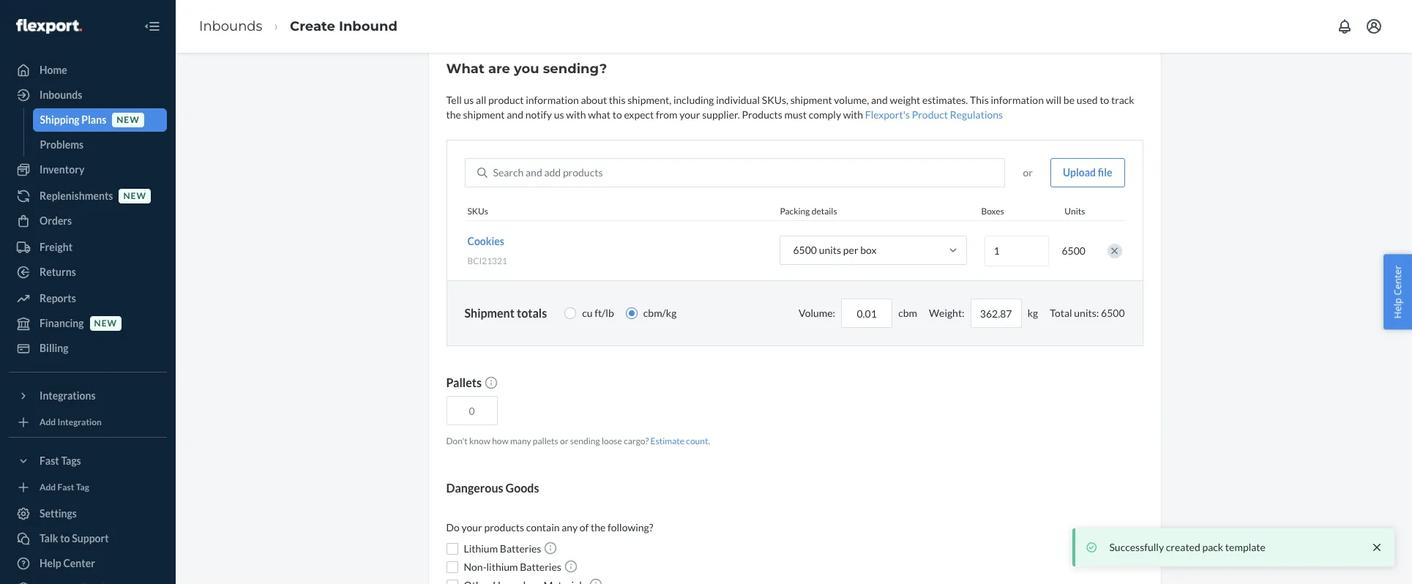 Task type: locate. For each thing, give the bounding box(es) containing it.
products
[[563, 166, 603, 179], [484, 522, 524, 534]]

1 horizontal spatial with
[[844, 108, 864, 121]]

the down tell
[[446, 108, 461, 121]]

1 vertical spatial inbounds
[[40, 89, 82, 101]]

orders
[[40, 215, 72, 227]]

to down this
[[613, 108, 622, 121]]

new right plans
[[117, 115, 140, 126]]

many
[[510, 436, 531, 447]]

0 horizontal spatial inbounds
[[40, 89, 82, 101]]

product
[[489, 94, 524, 106]]

0 horizontal spatial 6500
[[794, 244, 817, 256]]

cu
[[582, 307, 593, 319]]

inventory
[[40, 163, 84, 176]]

cbm
[[899, 307, 918, 319]]

don't
[[446, 436, 468, 447]]

with down about
[[566, 108, 586, 121]]

product
[[912, 108, 948, 121]]

0 horizontal spatial and
[[507, 108, 524, 121]]

with down volume,
[[844, 108, 864, 121]]

successfully
[[1110, 541, 1165, 554]]

how
[[492, 436, 509, 447]]

0 vertical spatial or
[[1024, 166, 1033, 179]]

0 text field
[[842, 299, 893, 328], [446, 396, 498, 426]]

know
[[469, 436, 491, 447]]

or
[[1024, 166, 1033, 179], [560, 436, 569, 447]]

0 horizontal spatial with
[[566, 108, 586, 121]]

0 horizontal spatial or
[[560, 436, 569, 447]]

must
[[785, 108, 807, 121]]

batteries
[[500, 543, 542, 555], [520, 561, 562, 574]]

information left will
[[991, 94, 1044, 106]]

6500 right units:
[[1102, 307, 1125, 319]]

including
[[674, 94, 714, 106]]

1 horizontal spatial 0 text field
[[842, 299, 893, 328]]

to right 'talk' at the left bottom of page
[[60, 532, 70, 545]]

problems
[[40, 138, 84, 151]]

help center button
[[1385, 255, 1413, 330]]

new down reports link
[[94, 318, 117, 329]]

cookies
[[468, 235, 505, 248]]

0 vertical spatial your
[[680, 108, 701, 121]]

home link
[[9, 59, 167, 82]]

1 vertical spatial products
[[484, 522, 524, 534]]

0 horizontal spatial inbounds link
[[9, 83, 167, 107]]

1 horizontal spatial help
[[1392, 298, 1405, 319]]

and left add
[[526, 166, 543, 179]]

0 vertical spatial add
[[40, 417, 56, 428]]

lithium
[[464, 543, 498, 555]]

0 vertical spatial help
[[1392, 298, 1405, 319]]

0 horizontal spatial your
[[462, 522, 482, 534]]

products up lithium batteries
[[484, 522, 524, 534]]

None checkbox
[[446, 561, 458, 573]]

or left upload
[[1024, 166, 1033, 179]]

shipment down all
[[463, 108, 505, 121]]

1 vertical spatial help center
[[40, 557, 95, 570]]

batteries up non-lithium batteries
[[500, 543, 542, 555]]

1 horizontal spatial inbounds
[[199, 18, 262, 34]]

bci21321
[[468, 256, 508, 267]]

track
[[1112, 94, 1135, 106]]

weight
[[890, 94, 921, 106]]

add
[[40, 417, 56, 428], [40, 482, 56, 493]]

1 horizontal spatial and
[[526, 166, 543, 179]]

shipment
[[791, 94, 832, 106], [463, 108, 505, 121]]

2 horizontal spatial and
[[872, 94, 888, 106]]

or right pallets
[[560, 436, 569, 447]]

products right add
[[563, 166, 603, 179]]

add for add fast tag
[[40, 482, 56, 493]]

center inside "help center" link
[[63, 557, 95, 570]]

add up settings
[[40, 482, 56, 493]]

0 vertical spatial inbounds link
[[199, 18, 262, 34]]

0 horizontal spatial to
[[60, 532, 70, 545]]

will
[[1046, 94, 1062, 106]]

0 vertical spatial inbounds
[[199, 18, 262, 34]]

6500 down units
[[1062, 244, 1086, 257]]

0 vertical spatial help center
[[1392, 266, 1405, 319]]

0 text field down pallets
[[446, 396, 498, 426]]

fast tags
[[40, 455, 81, 467]]

upload
[[1063, 166, 1096, 179]]

notify
[[526, 108, 552, 121]]

1 horizontal spatial help center
[[1392, 266, 1405, 319]]

None checkbox
[[446, 543, 458, 555], [446, 580, 458, 584], [446, 543, 458, 555], [446, 580, 458, 584]]

orders link
[[9, 209, 167, 233]]

fast left 'tag'
[[58, 482, 74, 493]]

0 horizontal spatial the
[[446, 108, 461, 121]]

1 vertical spatial us
[[554, 108, 564, 121]]

details
[[812, 206, 838, 217]]

help center
[[1392, 266, 1405, 319], [40, 557, 95, 570]]

0 horizontal spatial shipment
[[463, 108, 505, 121]]

1 horizontal spatial information
[[991, 94, 1044, 106]]

search
[[493, 166, 524, 179]]

pallets
[[446, 376, 484, 390]]

1 horizontal spatial the
[[591, 522, 606, 534]]

new for shipping plans
[[117, 115, 140, 126]]

your right the do
[[462, 522, 482, 534]]

0 horizontal spatial information
[[526, 94, 579, 106]]

us
[[464, 94, 474, 106], [554, 108, 564, 121]]

any
[[562, 522, 578, 534]]

from
[[656, 108, 678, 121]]

0 horizontal spatial help
[[40, 557, 61, 570]]

estimates.
[[923, 94, 968, 106]]

1 horizontal spatial or
[[1024, 166, 1033, 179]]

2 vertical spatial new
[[94, 318, 117, 329]]

add left integration
[[40, 417, 56, 428]]

2 add from the top
[[40, 482, 56, 493]]

goods
[[506, 481, 539, 495]]

6500 units per box
[[794, 244, 877, 256]]

1 vertical spatial new
[[123, 191, 146, 202]]

1 vertical spatial center
[[63, 557, 95, 570]]

0 vertical spatial to
[[1100, 94, 1110, 106]]

new up the orders link
[[123, 191, 146, 202]]

0 vertical spatial the
[[446, 108, 461, 121]]

supplier.
[[702, 108, 740, 121]]

fast left the "tags"
[[40, 455, 59, 467]]

file
[[1098, 166, 1113, 179]]

count
[[686, 436, 709, 447]]

inbounds inside breadcrumbs navigation
[[199, 18, 262, 34]]

us right notify
[[554, 108, 564, 121]]

1 vertical spatial your
[[462, 522, 482, 534]]

integration
[[58, 417, 102, 428]]

1 horizontal spatial your
[[680, 108, 701, 121]]

1 vertical spatial add
[[40, 482, 56, 493]]

us left all
[[464, 94, 474, 106]]

flexport's
[[866, 108, 910, 121]]

1 vertical spatial batteries
[[520, 561, 562, 574]]

1 horizontal spatial us
[[554, 108, 564, 121]]

None radio
[[565, 308, 577, 319], [626, 308, 638, 319], [565, 308, 577, 319], [626, 308, 638, 319]]

6500 for 6500
[[1062, 244, 1086, 257]]

used
[[1077, 94, 1098, 106]]

integrations button
[[9, 385, 167, 408]]

fast tags button
[[9, 450, 167, 473]]

1 vertical spatial the
[[591, 522, 606, 534]]

1 horizontal spatial products
[[563, 166, 603, 179]]

inbound
[[339, 18, 398, 34]]

billing
[[40, 342, 68, 354]]

and up the flexport's
[[872, 94, 888, 106]]

information
[[526, 94, 579, 106], [991, 94, 1044, 106]]

of
[[580, 522, 589, 534]]

the inside tell us all product information about this shipment, including individual skus, shipment volume, and weight estimates. this information will be used to track the shipment and notify us with what to expect from your supplier. products must comply with
[[446, 108, 461, 121]]

returns link
[[9, 261, 167, 284]]

financing
[[40, 317, 84, 330]]

row
[[465, 221, 1125, 281]]

what
[[446, 61, 485, 77]]

1 horizontal spatial inbounds link
[[199, 18, 262, 34]]

add fast tag link
[[9, 479, 167, 497]]

the
[[446, 108, 461, 121], [591, 522, 606, 534]]

what
[[588, 108, 611, 121]]

new
[[117, 115, 140, 126], [123, 191, 146, 202], [94, 318, 117, 329]]

0 horizontal spatial center
[[63, 557, 95, 570]]

2 vertical spatial to
[[60, 532, 70, 545]]

expect
[[624, 108, 654, 121]]

settings
[[40, 508, 77, 520]]

6500 left units
[[794, 244, 817, 256]]

replenishments
[[40, 190, 113, 202]]

don't know how many pallets or sending loose cargo? estimate count .
[[446, 436, 710, 447]]

center inside help center button
[[1392, 266, 1405, 296]]

your down including
[[680, 108, 701, 121]]

2 vertical spatial and
[[526, 166, 543, 179]]

flexport's product regulations
[[866, 108, 1003, 121]]

1 with from the left
[[566, 108, 586, 121]]

contain
[[526, 522, 560, 534]]

the right of
[[591, 522, 606, 534]]

reports link
[[9, 287, 167, 311]]

1 horizontal spatial center
[[1392, 266, 1405, 296]]

2 horizontal spatial to
[[1100, 94, 1110, 106]]

1 vertical spatial and
[[507, 108, 524, 121]]

1 horizontal spatial shipment
[[791, 94, 832, 106]]

6500 for 6500 units per box
[[794, 244, 817, 256]]

inventory link
[[9, 158, 167, 182]]

0 vertical spatial 0 text field
[[842, 299, 893, 328]]

skus
[[468, 206, 489, 217]]

0 text field
[[971, 299, 1022, 328]]

open notifications image
[[1337, 18, 1354, 35]]

information up notify
[[526, 94, 579, 106]]

batteries right lithium
[[520, 561, 562, 574]]

and
[[872, 94, 888, 106], [507, 108, 524, 121], [526, 166, 543, 179]]

help
[[1392, 298, 1405, 319], [40, 557, 61, 570]]

freight link
[[9, 236, 167, 259]]

1 vertical spatial inbounds link
[[9, 83, 167, 107]]

shipment up comply
[[791, 94, 832, 106]]

1 vertical spatial 0 text field
[[446, 396, 498, 426]]

successfully created pack template
[[1110, 541, 1266, 554]]

1 vertical spatial or
[[560, 436, 569, 447]]

create inbound
[[290, 18, 398, 34]]

0 vertical spatial fast
[[40, 455, 59, 467]]

to right used
[[1100, 94, 1110, 106]]

0 text field left the cbm
[[842, 299, 893, 328]]

.
[[709, 436, 710, 447]]

1 add from the top
[[40, 417, 56, 428]]

1 vertical spatial to
[[613, 108, 622, 121]]

0 vertical spatial new
[[117, 115, 140, 126]]

and down "product"
[[507, 108, 524, 121]]

0 vertical spatial us
[[464, 94, 474, 106]]

1 horizontal spatial 6500
[[1062, 244, 1086, 257]]

0 vertical spatial center
[[1392, 266, 1405, 296]]

settings link
[[9, 502, 167, 526]]



Task type: describe. For each thing, give the bounding box(es) containing it.
add for add integration
[[40, 417, 56, 428]]

flexport logo image
[[16, 19, 82, 33]]

tell
[[446, 94, 462, 106]]

close navigation image
[[144, 18, 161, 35]]

lithium batteries
[[464, 543, 544, 555]]

1 vertical spatial fast
[[58, 482, 74, 493]]

2 horizontal spatial 6500
[[1102, 307, 1125, 319]]

home
[[40, 64, 67, 76]]

talk
[[40, 532, 58, 545]]

0 horizontal spatial products
[[484, 522, 524, 534]]

do your products contain any of the following?
[[446, 522, 654, 534]]

template
[[1226, 541, 1266, 554]]

help center link
[[9, 552, 167, 576]]

flexport's product regulations button
[[866, 108, 1003, 122]]

per
[[844, 244, 859, 256]]

Number of boxes number field
[[985, 236, 1049, 266]]

billing link
[[9, 337, 167, 360]]

fast inside dropdown button
[[40, 455, 59, 467]]

new for financing
[[94, 318, 117, 329]]

following?
[[608, 522, 654, 534]]

ft/lb
[[595, 307, 614, 319]]

close toast image
[[1370, 541, 1385, 555]]

your inside tell us all product information about this shipment, including individual skus, shipment volume, and weight estimates. this information will be used to track the shipment and notify us with what to expect from your supplier. products must comply with
[[680, 108, 701, 121]]

total units: 6500
[[1050, 307, 1125, 319]]

non-lithium batteries
[[464, 561, 564, 574]]

inbounds link inside breadcrumbs navigation
[[199, 18, 262, 34]]

search image
[[477, 168, 487, 178]]

1 vertical spatial shipment
[[463, 108, 505, 121]]

breadcrumbs navigation
[[187, 5, 409, 48]]

volume:
[[799, 307, 836, 319]]

total
[[1050, 307, 1073, 319]]

dangerous
[[446, 481, 504, 495]]

plans
[[82, 114, 106, 126]]

2 information from the left
[[991, 94, 1044, 106]]

1 horizontal spatial to
[[613, 108, 622, 121]]

0 horizontal spatial help center
[[40, 557, 95, 570]]

reports
[[40, 292, 76, 305]]

all
[[476, 94, 487, 106]]

units
[[1065, 206, 1086, 217]]

cbm/kg
[[644, 307, 677, 319]]

1 vertical spatial help
[[40, 557, 61, 570]]

help inside button
[[1392, 298, 1405, 319]]

lithium
[[487, 561, 518, 574]]

upload file button
[[1051, 158, 1125, 187]]

comply
[[809, 108, 842, 121]]

boxes
[[982, 206, 1005, 217]]

0 horizontal spatial us
[[464, 94, 474, 106]]

sending?
[[543, 61, 607, 77]]

estimate
[[651, 436, 685, 447]]

add
[[544, 166, 561, 179]]

kg
[[1028, 307, 1039, 319]]

units:
[[1075, 307, 1100, 319]]

are
[[488, 61, 510, 77]]

packing
[[780, 206, 810, 217]]

weight:
[[929, 307, 965, 319]]

talk to support
[[40, 532, 109, 545]]

cargo?
[[624, 436, 649, 447]]

packing details
[[780, 206, 838, 217]]

0 vertical spatial batteries
[[500, 543, 542, 555]]

shipment,
[[628, 94, 672, 106]]

tell us all product information about this shipment, including individual skus, shipment volume, and weight estimates. this information will be used to track the shipment and notify us with what to expect from your supplier. products must comply with
[[446, 94, 1135, 121]]

upload file
[[1063, 166, 1113, 179]]

open account menu image
[[1366, 18, 1384, 35]]

cu ft/lb
[[582, 307, 614, 319]]

be
[[1064, 94, 1075, 106]]

0 vertical spatial products
[[563, 166, 603, 179]]

returns
[[40, 266, 76, 278]]

totals
[[517, 306, 547, 320]]

search and add products
[[493, 166, 603, 179]]

dangerous goods
[[446, 481, 539, 495]]

new for replenishments
[[123, 191, 146, 202]]

you
[[514, 61, 540, 77]]

create inbound link
[[290, 18, 398, 34]]

estimate count button
[[651, 435, 709, 448]]

2 with from the left
[[844, 108, 864, 121]]

row containing cookies
[[465, 221, 1125, 281]]

0 horizontal spatial 0 text field
[[446, 396, 498, 426]]

this
[[609, 94, 626, 106]]

volume,
[[834, 94, 870, 106]]

about
[[581, 94, 607, 106]]

non-
[[464, 561, 487, 574]]

add integration
[[40, 417, 102, 428]]

add fast tag
[[40, 482, 89, 493]]

to inside button
[[60, 532, 70, 545]]

shipping plans
[[40, 114, 106, 126]]

do
[[446, 522, 460, 534]]

0 vertical spatial shipment
[[791, 94, 832, 106]]

shipment
[[465, 306, 515, 320]]

0 vertical spatial and
[[872, 94, 888, 106]]

box
[[861, 244, 877, 256]]

help center inside button
[[1392, 266, 1405, 319]]

individual
[[716, 94, 760, 106]]

talk to support button
[[9, 527, 167, 551]]

cookies link
[[468, 235, 505, 248]]

units
[[819, 244, 842, 256]]

skus,
[[762, 94, 789, 106]]

pallets
[[533, 436, 559, 447]]

loose
[[602, 436, 622, 447]]

1 information from the left
[[526, 94, 579, 106]]

shipping
[[40, 114, 80, 126]]



Task type: vqa. For each thing, say whether or not it's contained in the screenshot.
bottom Add
yes



